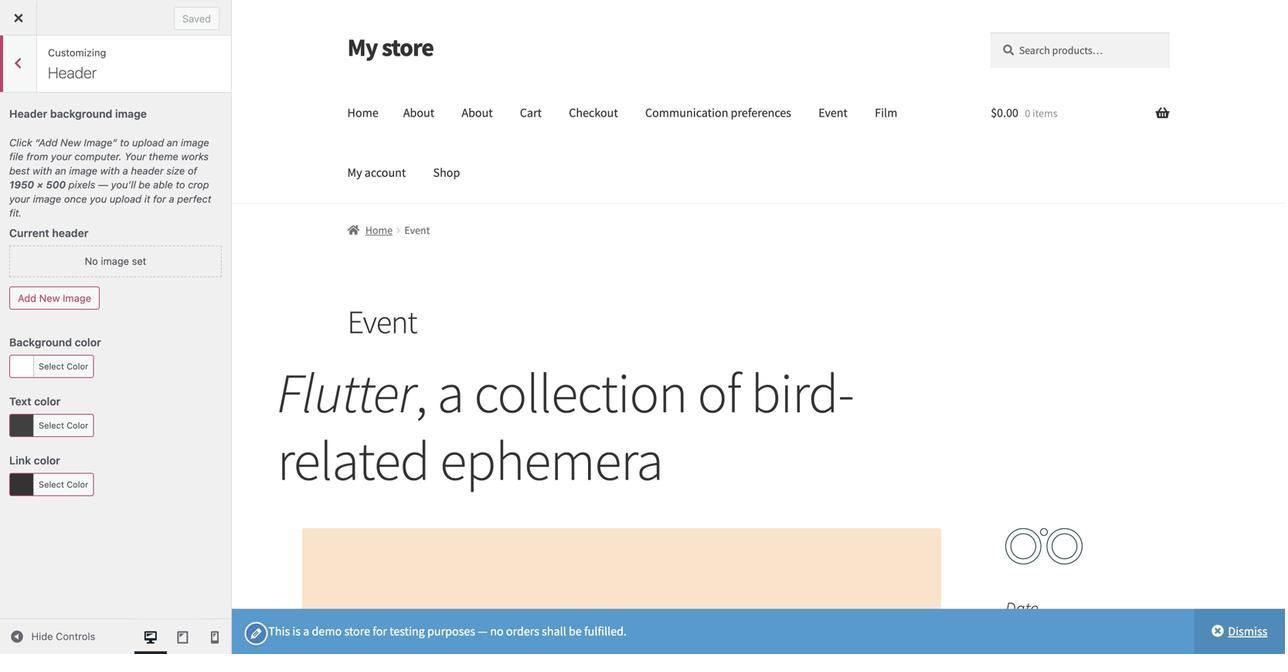 Task type: vqa. For each thing, say whether or not it's contained in the screenshot.
PUBLISH Dropdown Button
no



Task type: describe. For each thing, give the bounding box(es) containing it.
you'll
[[111, 179, 136, 191]]

select color for background color
[[39, 362, 88, 372]]

pixels
[[68, 179, 95, 191]]

computer.
[[75, 151, 122, 162]]

color for background color
[[75, 336, 101, 349]]

color for link color
[[67, 480, 88, 490]]

select for background
[[39, 362, 64, 372]]

image up image"
[[115, 107, 147, 120]]

click
[[9, 137, 32, 148]]

1950
[[9, 179, 34, 191]]

pixels — you'll be able to crop your image once you upload it for a perfect fit.
[[9, 179, 211, 219]]

image inside pixels — you'll be able to crop your image once you upload it for a perfect fit.
[[33, 193, 61, 205]]

select color for link color
[[39, 480, 88, 490]]

×
[[37, 179, 43, 191]]

upload inside click "add new image" to upload an image file from your computer. your theme works best with an image with a header size of 1950 × 500
[[132, 137, 164, 148]]

crop
[[188, 179, 209, 191]]

image inside current header no image set
[[101, 256, 129, 267]]

select color button for background
[[9, 355, 94, 378]]

new inside click "add new image" to upload an image file from your computer. your theme works best with an image with a header size of 1950 × 500
[[60, 137, 81, 148]]

color for link color
[[34, 454, 60, 467]]

image up pixels
[[69, 165, 97, 176]]

your inside pixels — you'll be able to crop your image once you upload it for a perfect fit.
[[9, 193, 30, 205]]

header inside current header no image set
[[52, 227, 88, 240]]

select for link
[[39, 480, 64, 490]]

add new image
[[18, 292, 91, 304]]

to inside click "add new image" to upload an image file from your computer. your theme works best with an image with a header size of 1950 × 500
[[120, 137, 129, 148]]

of
[[188, 165, 197, 176]]

customizing header
[[48, 47, 106, 82]]

background
[[50, 107, 112, 120]]

image
[[63, 292, 91, 304]]

to inside pixels — you'll be able to crop your image once you upload it for a perfect fit.
[[176, 179, 185, 191]]

header inside click "add new image" to upload an image file from your computer. your theme works best with an image with a header size of 1950 × 500
[[131, 165, 164, 176]]

add
[[18, 292, 36, 304]]

1 vertical spatial an
[[55, 165, 66, 176]]

hide controls button
[[0, 620, 95, 655]]

select color button for link
[[9, 473, 94, 496]]

"add
[[35, 137, 58, 148]]

color for text color
[[34, 395, 61, 408]]

once
[[64, 193, 87, 205]]

perfect
[[177, 193, 211, 205]]

current
[[9, 227, 49, 240]]

able
[[153, 179, 173, 191]]

color for background color
[[67, 362, 88, 372]]



Task type: locate. For each thing, give the bounding box(es) containing it.
1 horizontal spatial your
[[51, 151, 72, 162]]

1 horizontal spatial to
[[176, 179, 185, 191]]

0 vertical spatial upload
[[132, 137, 164, 148]]

hide
[[31, 631, 53, 643]]

1 horizontal spatial header
[[131, 165, 164, 176]]

be
[[139, 179, 150, 191]]

an
[[167, 137, 178, 148], [55, 165, 66, 176]]

link color
[[9, 454, 60, 467]]

select color button down background color on the left bottom of the page
[[9, 355, 94, 378]]

0 horizontal spatial to
[[120, 137, 129, 148]]

size
[[166, 165, 185, 176]]

2 select color from the top
[[39, 421, 88, 431]]

1 with from the left
[[33, 165, 52, 176]]

0 horizontal spatial header
[[52, 227, 88, 240]]

with up —
[[100, 165, 120, 176]]

select color down background color on the left bottom of the page
[[39, 362, 88, 372]]

2 color from the top
[[67, 421, 88, 431]]

color for text color
[[67, 421, 88, 431]]

None submit
[[174, 7, 219, 30]]

to down size
[[176, 179, 185, 191]]

customizing
[[48, 47, 106, 58]]

header
[[48, 63, 97, 82], [9, 107, 47, 120]]

theme
[[149, 151, 178, 162]]

select down link color
[[39, 480, 64, 490]]

0 horizontal spatial your
[[9, 193, 30, 205]]

2 vertical spatial color
[[34, 454, 60, 467]]

upload inside pixels — you'll be able to crop your image once you upload it for a perfect fit.
[[110, 193, 141, 205]]

select down background color on the left bottom of the page
[[39, 362, 64, 372]]

1 vertical spatial select color
[[39, 421, 88, 431]]

controls
[[56, 631, 95, 643]]

link
[[9, 454, 31, 467]]

0 vertical spatial an
[[167, 137, 178, 148]]

a
[[123, 165, 128, 176], [169, 193, 174, 205]]

1 vertical spatial color
[[67, 421, 88, 431]]

header inside customizing header
[[48, 63, 97, 82]]

fit.
[[9, 207, 22, 219]]

1 horizontal spatial header
[[48, 63, 97, 82]]

select color button for text
[[9, 414, 94, 437]]

2 vertical spatial select color
[[39, 480, 88, 490]]

upload down the you'll
[[110, 193, 141, 205]]

upload up 'your'
[[132, 137, 164, 148]]

current header no image set
[[9, 227, 146, 267]]

new inside button
[[39, 292, 60, 304]]

from
[[26, 151, 48, 162]]

0 vertical spatial to
[[120, 137, 129, 148]]

0 vertical spatial select color
[[39, 362, 88, 372]]

2 select color button from the top
[[9, 414, 94, 437]]

your down 1950
[[9, 193, 30, 205]]

image right no
[[101, 256, 129, 267]]

0 horizontal spatial header
[[9, 107, 47, 120]]

0 vertical spatial select color button
[[9, 355, 94, 378]]

500
[[46, 179, 66, 191]]

header up be
[[131, 165, 164, 176]]

0 vertical spatial header
[[131, 165, 164, 176]]

header down "once" on the left top of page
[[52, 227, 88, 240]]

set
[[132, 256, 146, 267]]

select color button down link color
[[9, 473, 94, 496]]

0 vertical spatial color
[[67, 362, 88, 372]]

3 select color button from the top
[[9, 473, 94, 496]]

0 horizontal spatial new
[[39, 292, 60, 304]]

click "add new image" to upload an image file from your computer. your theme works best with an image with a header size of 1950 × 500
[[9, 137, 209, 191]]

1 select from the top
[[39, 362, 64, 372]]

file
[[9, 151, 24, 162]]

0 horizontal spatial with
[[33, 165, 52, 176]]

color
[[75, 336, 101, 349], [34, 395, 61, 408], [34, 454, 60, 467]]

your down "add
[[51, 151, 72, 162]]

text color
[[9, 395, 61, 408]]

new right add
[[39, 292, 60, 304]]

works
[[181, 151, 209, 162]]

an up theme at top left
[[167, 137, 178, 148]]

image
[[115, 107, 147, 120], [181, 137, 209, 148], [69, 165, 97, 176], [33, 193, 61, 205], [101, 256, 129, 267]]

1 vertical spatial header
[[52, 227, 88, 240]]

image up works
[[181, 137, 209, 148]]

header up click
[[9, 107, 47, 120]]

header down 'customizing' on the left
[[48, 63, 97, 82]]

1 select color button from the top
[[9, 355, 94, 378]]

1 vertical spatial your
[[9, 193, 30, 205]]

upload
[[132, 137, 164, 148], [110, 193, 141, 205]]

header background image
[[9, 107, 147, 120]]

0 vertical spatial a
[[123, 165, 128, 176]]

0 vertical spatial your
[[51, 151, 72, 162]]

no
[[85, 256, 98, 267]]

select
[[39, 362, 64, 372], [39, 421, 64, 431], [39, 480, 64, 490]]

3 select from the top
[[39, 480, 64, 490]]

header
[[131, 165, 164, 176], [52, 227, 88, 240]]

background color
[[9, 336, 101, 349]]

select down the text color
[[39, 421, 64, 431]]

0 vertical spatial select
[[39, 362, 64, 372]]

select color down link color
[[39, 480, 88, 490]]

to
[[120, 137, 129, 148], [176, 179, 185, 191]]

1 horizontal spatial a
[[169, 193, 174, 205]]

0 vertical spatial new
[[60, 137, 81, 148]]

1 vertical spatial new
[[39, 292, 60, 304]]

background
[[9, 336, 72, 349]]

new
[[60, 137, 81, 148], [39, 292, 60, 304]]

with
[[33, 165, 52, 176], [100, 165, 120, 176]]

it
[[144, 193, 150, 205]]

1 vertical spatial a
[[169, 193, 174, 205]]

1 horizontal spatial an
[[167, 137, 178, 148]]

select color button
[[9, 355, 94, 378], [9, 414, 94, 437], [9, 473, 94, 496]]

select color button down the text color
[[9, 414, 94, 437]]

add new image button
[[9, 287, 100, 310]]

select color down the text color
[[39, 421, 88, 431]]

your inside click "add new image" to upload an image file from your computer. your theme works best with an image with a header size of 1950 × 500
[[51, 151, 72, 162]]

0 vertical spatial header
[[48, 63, 97, 82]]

to up 'your'
[[120, 137, 129, 148]]

image"
[[84, 137, 117, 148]]

2 vertical spatial select
[[39, 480, 64, 490]]

new right "add
[[60, 137, 81, 148]]

color right link
[[34, 454, 60, 467]]

color
[[67, 362, 88, 372], [67, 421, 88, 431], [67, 480, 88, 490]]

1 vertical spatial header
[[9, 107, 47, 120]]

0 vertical spatial color
[[75, 336, 101, 349]]

color right text
[[34, 395, 61, 408]]

best
[[9, 165, 30, 176]]

1 horizontal spatial new
[[60, 137, 81, 148]]

a inside pixels — you'll be able to crop your image once you upload it for a perfect fit.
[[169, 193, 174, 205]]

text
[[9, 395, 31, 408]]

1 vertical spatial select color button
[[9, 414, 94, 437]]

image down ×
[[33, 193, 61, 205]]

3 select color from the top
[[39, 480, 88, 490]]

3 color from the top
[[67, 480, 88, 490]]

select color for text color
[[39, 421, 88, 431]]

2 select from the top
[[39, 421, 64, 431]]

1 horizontal spatial with
[[100, 165, 120, 176]]

1 select color from the top
[[39, 362, 88, 372]]

a right for
[[169, 193, 174, 205]]

1 vertical spatial select
[[39, 421, 64, 431]]

select for text
[[39, 421, 64, 431]]

with up ×
[[33, 165, 52, 176]]

2 with from the left
[[100, 165, 120, 176]]

—
[[98, 179, 108, 191]]

1 color from the top
[[67, 362, 88, 372]]

0 horizontal spatial an
[[55, 165, 66, 176]]

a inside click "add new image" to upload an image file from your computer. your theme works best with an image with a header size of 1950 × 500
[[123, 165, 128, 176]]

1 vertical spatial upload
[[110, 193, 141, 205]]

your
[[51, 151, 72, 162], [9, 193, 30, 205]]

0 horizontal spatial a
[[123, 165, 128, 176]]

2 vertical spatial select color button
[[9, 473, 94, 496]]

1 vertical spatial color
[[34, 395, 61, 408]]

hide controls
[[31, 631, 95, 643]]

your
[[125, 151, 146, 162]]

a up the you'll
[[123, 165, 128, 176]]

for
[[153, 193, 166, 205]]

1 vertical spatial to
[[176, 179, 185, 191]]

color down the image
[[75, 336, 101, 349]]

you
[[90, 193, 107, 205]]

2 vertical spatial color
[[67, 480, 88, 490]]

an up 500
[[55, 165, 66, 176]]

select color
[[39, 362, 88, 372], [39, 421, 88, 431], [39, 480, 88, 490]]



